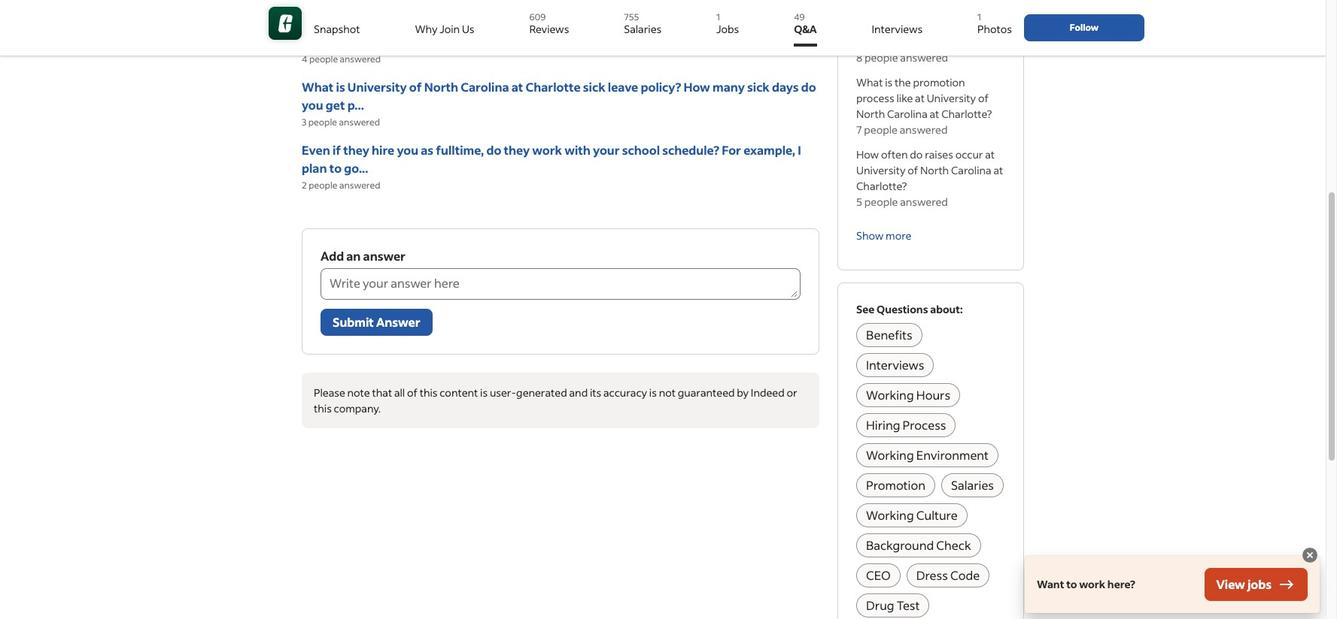 Task type: locate. For each thing, give the bounding box(es) containing it.
1 for jobs
[[716, 11, 720, 23]]

north
[[920, 19, 949, 33], [493, 34, 527, 50], [424, 79, 458, 95], [856, 107, 885, 121], [920, 164, 949, 178]]

1 vertical spatial to
[[329, 161, 342, 176]]

0 horizontal spatial how
[[684, 79, 710, 95]]

work left with
[[532, 143, 562, 158]]

is left not
[[649, 386, 657, 401]]

salaries
[[624, 22, 662, 36], [951, 478, 994, 494]]

1 for photos
[[977, 11, 981, 23]]

do right often on the top of page
[[910, 148, 923, 162]]

north inside the 'what benefits does university of north carolina at charlotte offer? 4 people answered'
[[493, 34, 527, 50]]

1 down what
[[977, 11, 981, 23]]

of up occur
[[978, 91, 989, 106]]

background check
[[866, 538, 971, 554]]

to right "want"
[[1066, 578, 1077, 592]]

2 vertical spatial working
[[866, 508, 914, 524]]

all
[[394, 386, 405, 401]]

do inside what is university of north carolina at charlotte sick leave policy? how many sick days do you get p... 3 people answered
[[801, 79, 816, 95]]

to down "if"
[[329, 161, 342, 176]]

1 vertical spatial charlotte?
[[856, 179, 907, 194]]

of down often on the top of page
[[908, 164, 918, 178]]

0 vertical spatial how
[[684, 79, 710, 95]]

1 horizontal spatial 1
[[977, 11, 981, 23]]

609
[[529, 11, 546, 23]]

schedule?
[[662, 143, 719, 158]]

interviews inside 'link'
[[866, 358, 924, 373]]

of inside the 'what benefits does university of north carolina at charlotte offer? 4 people answered'
[[478, 34, 490, 50]]

environment
[[916, 448, 989, 464]]

carolina inside the 'what benefits does university of north carolina at charlotte offer? 4 people answered'
[[529, 34, 578, 50]]

1 1 from the left
[[716, 11, 720, 23]]

1 horizontal spatial how
[[856, 148, 879, 162]]

1 horizontal spatial they
[[504, 143, 530, 158]]

0 vertical spatial this
[[420, 386, 437, 401]]

carolina down occur
[[951, 164, 991, 178]]

if you were in charge, what would you do to make university of north carolina at charlotte a better … 8 people answered
[[856, 0, 1003, 65]]

2 sick from the left
[[747, 79, 770, 95]]

people
[[864, 51, 898, 65], [309, 54, 338, 65], [308, 117, 337, 128], [864, 123, 898, 137], [309, 180, 337, 191], [864, 195, 898, 209]]

answered inside the 'what benefits does university of north carolina at charlotte offer? 4 people answered'
[[340, 54, 381, 65]]

get
[[326, 97, 345, 113]]

generated
[[516, 386, 567, 401]]

hours
[[916, 388, 950, 404]]

how
[[684, 79, 710, 95], [856, 148, 879, 162]]

of right all
[[407, 386, 417, 401]]

what for what benefits does university of north carolina at charlotte offer?
[[302, 34, 334, 50]]

even if they hire you as fulltime, do they work with your school schedule? for example, i plan to go... link
[[302, 142, 819, 178]]

sick left leave
[[583, 79, 605, 95]]

0 horizontal spatial to
[[329, 161, 342, 176]]

0 horizontal spatial salaries
[[624, 22, 662, 36]]

of right the us
[[478, 34, 490, 50]]

3 working from the top
[[866, 508, 914, 524]]

1 inside 1 photos
[[977, 11, 981, 23]]

2 1 from the left
[[977, 11, 981, 23]]

carolina down the 'what benefits does university of north carolina at charlotte offer? 4 people answered'
[[461, 79, 509, 95]]

charlotte? inside how often do raises occur at university of north carolina at charlotte? 5 people answered
[[856, 179, 907, 194]]

what
[[302, 34, 334, 50], [856, 76, 883, 90], [302, 79, 334, 95]]

what benefits does university of north carolina at charlotte offer? link
[[302, 33, 819, 51]]

answered down p...
[[339, 117, 380, 128]]

1 vertical spatial how
[[856, 148, 879, 162]]

working culture link
[[856, 504, 967, 528]]

charlotte down 755
[[594, 34, 649, 50]]

1 horizontal spatial sick
[[747, 79, 770, 95]]

charlotte down what benefits does university of north carolina at charlotte offer? link
[[526, 79, 581, 95]]

do inside if you were in charge, what would you do to make university of north carolina at charlotte a better … 8 people answered
[[909, 3, 922, 18]]

ceo
[[866, 568, 891, 584]]

0 vertical spatial interviews
[[872, 22, 923, 36]]

the
[[895, 76, 911, 90]]

0 horizontal spatial they
[[343, 143, 369, 158]]

1 vertical spatial interviews link
[[856, 354, 934, 378]]

people right 5
[[864, 195, 898, 209]]

in
[[912, 0, 921, 2]]

0 horizontal spatial sick
[[583, 79, 605, 95]]

1 photos
[[977, 11, 1012, 36]]

an
[[346, 249, 361, 264]]

people right the 8
[[864, 51, 898, 65]]

ceo link
[[856, 565, 900, 589]]

background
[[866, 538, 934, 554]]

interviews down benefits 'link'
[[866, 358, 924, 373]]

working for working environment
[[866, 448, 914, 464]]

is left the
[[885, 76, 893, 90]]

1 vertical spatial salaries
[[951, 478, 994, 494]]

related questions:
[[302, 6, 395, 21]]

working up promotion
[[866, 448, 914, 464]]

charlotte?
[[941, 107, 992, 121], [856, 179, 907, 194]]

by
[[737, 386, 749, 401]]

north down "process"
[[856, 107, 885, 121]]

they up go...
[[343, 143, 369, 158]]

work
[[532, 143, 562, 158], [1079, 578, 1105, 592]]

process
[[856, 91, 894, 106]]

how inside what is university of north carolina at charlotte sick leave policy? how many sick days do you get p... 3 people answered
[[684, 79, 710, 95]]

carolina inside what is university of north carolina at charlotte sick leave policy? how many sick days do you get p... 3 people answered
[[461, 79, 509, 95]]

0 vertical spatial working
[[866, 388, 914, 404]]

or
[[787, 386, 797, 401]]

carolina inside how often do raises occur at university of north carolina at charlotte? 5 people answered
[[951, 164, 991, 178]]

0 horizontal spatial charlotte?
[[856, 179, 907, 194]]

2 vertical spatial to
[[1066, 578, 1077, 592]]

work left here?
[[1079, 578, 1105, 592]]

submit answer button
[[321, 310, 432, 337]]

of up a
[[908, 19, 918, 33]]

us
[[462, 22, 474, 36]]

close image
[[1301, 547, 1319, 565]]

1 horizontal spatial charlotte
[[594, 34, 649, 50]]

answered down 'benefits'
[[340, 54, 381, 65]]

8
[[856, 51, 862, 65]]

sick left days
[[747, 79, 770, 95]]

interviews for bottommost interviews 'link'
[[866, 358, 924, 373]]

answer
[[363, 249, 406, 264]]

1 horizontal spatial charlotte?
[[941, 107, 992, 121]]

Add an answer text field
[[321, 268, 798, 298]]

what up "process"
[[856, 76, 883, 90]]

working environment link
[[856, 444, 999, 468]]

49
[[794, 11, 805, 23]]

0 vertical spatial to
[[924, 3, 934, 18]]

answered down go...
[[339, 180, 380, 191]]

north left reviews
[[493, 34, 527, 50]]

snapshot
[[314, 22, 360, 36]]

carolina down what
[[951, 19, 991, 33]]

0 horizontal spatial 1
[[716, 11, 720, 23]]

charlotte? up 5
[[856, 179, 907, 194]]

people right 2
[[309, 180, 337, 191]]

this down please
[[314, 402, 332, 416]]

salaries up policy?
[[624, 22, 662, 36]]

carolina down like
[[887, 107, 928, 121]]

indeed
[[751, 386, 785, 401]]

answered up raises
[[900, 123, 948, 137]]

carolina inside if you were in charge, what would you do to make university of north carolina at charlotte a better … 8 people answered
[[951, 19, 991, 33]]

if
[[856, 0, 863, 2]]

people inside what is university of north carolina at charlotte sick leave policy? how many sick days do you get p... 3 people answered
[[308, 117, 337, 128]]

people right 3
[[308, 117, 337, 128]]

want to work here?
[[1037, 578, 1135, 592]]

answered inside what is the promotion process like at university of north carolina at charlotte? 7 people answered
[[900, 123, 948, 137]]

show more button
[[856, 219, 911, 252]]

how left many
[[684, 79, 710, 95]]

dress
[[916, 568, 948, 584]]

drug test
[[866, 598, 920, 614]]

you up 3
[[302, 97, 323, 113]]

charlotte? inside what is the promotion process like at university of north carolina at charlotte? 7 people answered
[[941, 107, 992, 121]]

do right the fulltime,
[[486, 143, 501, 158]]

answered up more
[[900, 195, 948, 209]]

interviews link down benefits 'link'
[[856, 354, 934, 378]]

questions
[[877, 303, 928, 317]]

1 working from the top
[[866, 388, 914, 404]]

1 horizontal spatial work
[[1079, 578, 1105, 592]]

working down promotion link
[[866, 508, 914, 524]]

want
[[1037, 578, 1064, 592]]

people right 4
[[309, 54, 338, 65]]

1 vertical spatial working
[[866, 448, 914, 464]]

working up hiring
[[866, 388, 914, 404]]

interviews link down were
[[872, 6, 923, 47]]

you inside what is university of north carolina at charlotte sick leave policy? how many sick days do you get p... 3 people answered
[[302, 97, 323, 113]]

answered inside if you were in charge, what would you do to make university of north carolina at charlotte a better … 8 people answered
[[900, 51, 948, 65]]

people inside the 'what benefits does university of north carolina at charlotte offer? 4 people answered'
[[309, 54, 338, 65]]

0 horizontal spatial work
[[532, 143, 562, 158]]

do right days
[[801, 79, 816, 95]]

is
[[885, 76, 893, 90], [336, 79, 345, 95], [480, 386, 488, 401], [649, 386, 657, 401]]

photos
[[977, 22, 1012, 36]]

is up get
[[336, 79, 345, 95]]

1 vertical spatial work
[[1079, 578, 1105, 592]]

1 horizontal spatial to
[[924, 3, 934, 18]]

0 vertical spatial work
[[532, 143, 562, 158]]

charlotte? up occur
[[941, 107, 992, 121]]

7
[[856, 123, 862, 137]]

do down in
[[909, 3, 922, 18]]

people right 7
[[864, 123, 898, 137]]

is inside what is the promotion process like at university of north carolina at charlotte? 7 people answered
[[885, 76, 893, 90]]

0 vertical spatial interviews link
[[872, 6, 923, 47]]

is inside what is university of north carolina at charlotte sick leave policy? how many sick days do you get p... 3 people answered
[[336, 79, 345, 95]]

609 reviews
[[529, 11, 569, 36]]

does
[[386, 34, 414, 50]]

0 vertical spatial salaries
[[624, 22, 662, 36]]

0 horizontal spatial this
[[314, 402, 332, 416]]

2 working from the top
[[866, 448, 914, 464]]

what up get
[[302, 79, 334, 95]]

to down charge, on the right top of page
[[924, 3, 934, 18]]

1 inside 1 jobs
[[716, 11, 720, 23]]

working hours link
[[856, 384, 960, 408]]

interviews down were
[[872, 22, 923, 36]]

0 vertical spatial charlotte?
[[941, 107, 992, 121]]

follow
[[1070, 22, 1099, 33]]

offer?
[[652, 34, 686, 50]]

you inside even if they hire you as fulltime, do they work with your school schedule? for example, i plan to go... 2 people answered
[[397, 143, 418, 158]]

what inside the 'what benefits does university of north carolina at charlotte offer? 4 people answered'
[[302, 34, 334, 50]]

north down why join us
[[424, 79, 458, 95]]

how down 7
[[856, 148, 879, 162]]

north down raises
[[920, 164, 949, 178]]

they right the fulltime,
[[504, 143, 530, 158]]

what inside what is the promotion process like at university of north carolina at charlotte? 7 people answered
[[856, 76, 883, 90]]

1
[[716, 11, 720, 23], [977, 11, 981, 23]]

show
[[856, 229, 884, 243]]

days
[[772, 79, 799, 95]]

what is the promotion process like at university of north carolina at charlotte? 7 people answered
[[856, 76, 992, 137]]

north inside what is the promotion process like at university of north carolina at charlotte? 7 people answered
[[856, 107, 885, 121]]

you left as
[[397, 143, 418, 158]]

north up better
[[920, 19, 949, 33]]

guaranteed
[[678, 386, 735, 401]]

example,
[[744, 143, 795, 158]]

this right all
[[420, 386, 437, 401]]

of down does
[[409, 79, 422, 95]]

charlotte
[[594, 34, 649, 50], [856, 35, 902, 49], [526, 79, 581, 95]]

0 horizontal spatial charlotte
[[526, 79, 581, 95]]

background check link
[[856, 535, 981, 559]]

people inside if you were in charge, what would you do to make university of north carolina at charlotte a better … 8 people answered
[[864, 51, 898, 65]]

1 vertical spatial interviews
[[866, 358, 924, 373]]

even if they hire you as fulltime, do they work with your school schedule? for example, i plan to go... 2 people answered
[[302, 143, 801, 191]]

4
[[302, 54, 307, 65]]

755
[[624, 11, 639, 23]]

people inside even if they hire you as fulltime, do they work with your school schedule? for example, i plan to go... 2 people answered
[[309, 180, 337, 191]]

2 horizontal spatial charlotte
[[856, 35, 902, 49]]

salaries down the environment
[[951, 478, 994, 494]]

1 up many
[[716, 11, 720, 23]]

carolina down 609
[[529, 34, 578, 50]]

charlotte inside what is university of north carolina at charlotte sick leave policy? how many sick days do you get p... 3 people answered
[[526, 79, 581, 95]]

what up 4
[[302, 34, 334, 50]]

why join us link
[[415, 6, 474, 47]]

working
[[866, 388, 914, 404], [866, 448, 914, 464], [866, 508, 914, 524]]

at
[[993, 19, 1003, 33], [580, 34, 592, 50], [511, 79, 523, 95], [915, 91, 925, 106], [930, 107, 939, 121], [985, 148, 995, 162], [993, 164, 1003, 178]]

1 horizontal spatial this
[[420, 386, 437, 401]]

better
[[912, 35, 943, 49]]

to inside even if they hire you as fulltime, do they work with your school schedule? for example, i plan to go... 2 people answered
[[329, 161, 342, 176]]

what inside what is university of north carolina at charlotte sick leave policy? how many sick days do you get p... 3 people answered
[[302, 79, 334, 95]]

charlotte up the 8
[[856, 35, 902, 49]]

interviews
[[872, 22, 923, 36], [866, 358, 924, 373]]

answered down better
[[900, 51, 948, 65]]

this
[[420, 386, 437, 401], [314, 402, 332, 416]]



Task type: describe. For each thing, give the bounding box(es) containing it.
people inside how often do raises occur at university of north carolina at charlotte? 5 people answered
[[864, 195, 898, 209]]

5
[[856, 195, 862, 209]]

work inside even if they hire you as fulltime, do they work with your school schedule? for example, i plan to go... 2 people answered
[[532, 143, 562, 158]]

university inside the 'what benefits does university of north carolina at charlotte offer? 4 people answered'
[[416, 34, 475, 50]]

2
[[302, 180, 307, 191]]

of inside if you were in charge, what would you do to make university of north carolina at charlotte a better … 8 people answered
[[908, 19, 918, 33]]

dress code
[[916, 568, 980, 584]]

benefits link
[[856, 324, 922, 348]]

of inside what is the promotion process like at university of north carolina at charlotte? 7 people answered
[[978, 91, 989, 106]]

join
[[440, 22, 460, 36]]

would
[[856, 3, 886, 18]]

answered inside what is university of north carolina at charlotte sick leave policy? how many sick days do you get p... 3 people answered
[[339, 117, 380, 128]]

what benefits does university of north carolina at charlotte offer? 4 people answered
[[302, 34, 686, 65]]

check
[[936, 538, 971, 554]]

even
[[302, 143, 330, 158]]

working culture
[[866, 508, 958, 524]]

is left user-
[[480, 386, 488, 401]]

that
[[372, 386, 392, 401]]

user-
[[490, 386, 516, 401]]

culture
[[916, 508, 958, 524]]

answered inside even if they hire you as fulltime, do they work with your school schedule? for example, i plan to go... 2 people answered
[[339, 180, 380, 191]]

at inside the 'what benefits does university of north carolina at charlotte offer? 4 people answered'
[[580, 34, 592, 50]]

i
[[798, 143, 801, 158]]

1 jobs
[[716, 11, 739, 36]]

…
[[945, 35, 955, 49]]

q&a
[[794, 22, 817, 36]]

with
[[564, 143, 591, 158]]

snapshot link
[[314, 6, 360, 47]]

you up would
[[865, 0, 883, 2]]

accuracy
[[603, 386, 647, 401]]

many
[[713, 79, 745, 95]]

why join us
[[415, 22, 474, 36]]

make
[[936, 3, 963, 18]]

benefits
[[866, 328, 912, 343]]

1 vertical spatial this
[[314, 402, 332, 416]]

how inside how often do raises occur at university of north carolina at charlotte? 5 people answered
[[856, 148, 879, 162]]

raises
[[925, 148, 953, 162]]

university inside what is university of north carolina at charlotte sick leave policy? how many sick days do you get p... 3 people answered
[[347, 79, 407, 95]]

why
[[415, 22, 437, 36]]

if
[[333, 143, 341, 158]]

at inside if you were in charge, what would you do to make university of north carolina at charlotte a better … 8 people answered
[[993, 19, 1003, 33]]

add an answer
[[321, 249, 406, 264]]

1 they from the left
[[343, 143, 369, 158]]

follow button
[[1024, 14, 1144, 41]]

policy?
[[641, 79, 681, 95]]

not
[[659, 386, 676, 401]]

like
[[896, 91, 913, 106]]

what for what is university of north carolina at charlotte sick leave policy? how many sick days do you get p...
[[302, 79, 334, 95]]

charge,
[[923, 0, 959, 2]]

2 horizontal spatial to
[[1066, 578, 1077, 592]]

do inside how often do raises occur at university of north carolina at charlotte? 5 people answered
[[910, 148, 923, 162]]

university inside if you were in charge, what would you do to make university of north carolina at charlotte a better … 8 people answered
[[856, 19, 905, 33]]

add
[[321, 249, 344, 264]]

code
[[950, 568, 980, 584]]

were
[[885, 0, 910, 2]]

university inside what is the promotion process like at university of north carolina at charlotte? 7 people answered
[[927, 91, 976, 106]]

and
[[569, 386, 588, 401]]

for
[[722, 143, 741, 158]]

benefits
[[336, 34, 384, 50]]

test
[[897, 598, 920, 614]]

here?
[[1107, 578, 1135, 592]]

charlotte inside the 'what benefits does university of north carolina at charlotte offer? 4 people answered'
[[594, 34, 649, 50]]

drug
[[866, 598, 894, 614]]

submit answer
[[333, 315, 420, 331]]

fulltime,
[[436, 143, 484, 158]]

process
[[903, 418, 946, 434]]

hire
[[372, 143, 394, 158]]

charlotte inside if you were in charge, what would you do to make university of north carolina at charlotte a better … 8 people answered
[[856, 35, 902, 49]]

university inside how often do raises occur at university of north carolina at charlotte? 5 people answered
[[856, 164, 905, 178]]

its
[[590, 386, 601, 401]]

north inside what is university of north carolina at charlotte sick leave policy? how many sick days do you get p... 3 people answered
[[424, 79, 458, 95]]

occur
[[955, 148, 983, 162]]

of inside what is university of north carolina at charlotte sick leave policy? how many sick days do you get p... 3 people answered
[[409, 79, 422, 95]]

promotion
[[913, 76, 965, 90]]

plan
[[302, 161, 327, 176]]

please note that all of this content is user-generated and its accuracy is not guaranteed by indeed or this company.
[[314, 386, 797, 416]]

school
[[622, 143, 660, 158]]

company.
[[334, 402, 381, 416]]

do inside even if they hire you as fulltime, do they work with your school schedule? for example, i plan to go... 2 people answered
[[486, 143, 501, 158]]

working for working culture
[[866, 508, 914, 524]]

1 sick from the left
[[583, 79, 605, 95]]

see questions about:
[[856, 303, 963, 317]]

1 horizontal spatial salaries
[[951, 478, 994, 494]]

submit
[[333, 315, 374, 331]]

working hours
[[866, 388, 950, 404]]

at inside what is university of north carolina at charlotte sick leave policy? how many sick days do you get p... 3 people answered
[[511, 79, 523, 95]]

go...
[[344, 161, 368, 176]]

salaries link
[[941, 474, 1004, 498]]

49 q&a
[[794, 11, 817, 36]]

to inside if you were in charge, what would you do to make university of north carolina at charlotte a better … 8 people answered
[[924, 3, 934, 18]]

north inside if you were in charge, what would you do to make university of north carolina at charlotte a better … 8 people answered
[[920, 19, 949, 33]]

you down were
[[889, 3, 907, 18]]

hiring process link
[[856, 414, 956, 438]]

view jobs
[[1216, 577, 1272, 593]]

people inside what is the promotion process like at university of north carolina at charlotte? 7 people answered
[[864, 123, 898, 137]]

of inside how often do raises occur at university of north carolina at charlotte? 5 people answered
[[908, 164, 918, 178]]

north inside how often do raises occur at university of north carolina at charlotte? 5 people answered
[[920, 164, 949, 178]]

carolina inside what is the promotion process like at university of north carolina at charlotte? 7 people answered
[[887, 107, 928, 121]]

of inside please note that all of this content is user-generated and its accuracy is not guaranteed by indeed or this company.
[[407, 386, 417, 401]]

show more
[[856, 229, 911, 243]]

dress code link
[[906, 565, 990, 589]]

often
[[881, 148, 908, 162]]

answer
[[376, 315, 420, 331]]

content
[[440, 386, 478, 401]]

reviews
[[529, 22, 569, 36]]

answered inside how often do raises occur at university of north carolina at charlotte? 5 people answered
[[900, 195, 948, 209]]

2 they from the left
[[504, 143, 530, 158]]

your
[[593, 143, 620, 158]]

about:
[[930, 303, 963, 317]]

drug test link
[[856, 595, 930, 619]]

working environment
[[866, 448, 989, 464]]

working for working hours
[[866, 388, 914, 404]]

interviews for the topmost interviews 'link'
[[872, 22, 923, 36]]

755 salaries
[[624, 11, 662, 36]]



Task type: vqa. For each thing, say whether or not it's contained in the screenshot.
"See Questions about:"
yes



